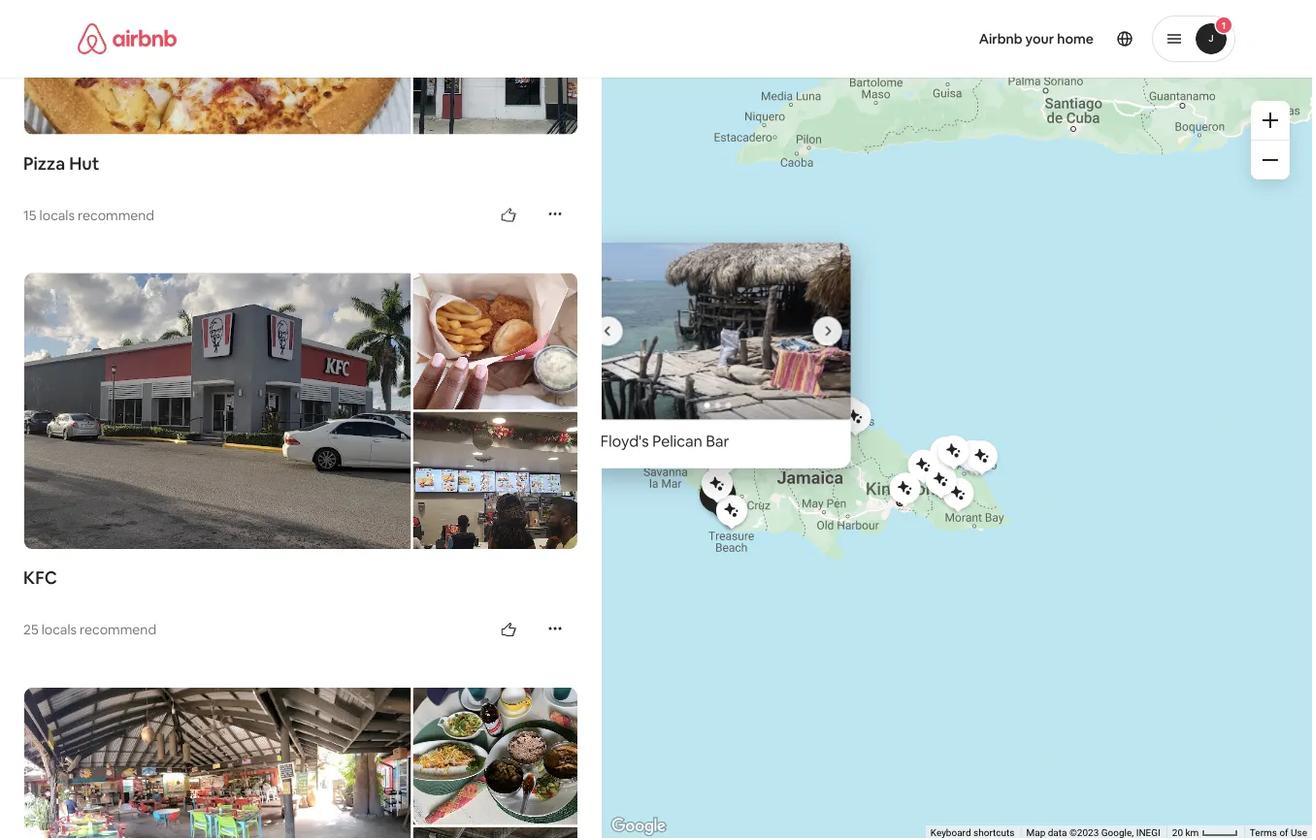 Task type: locate. For each thing, give the bounding box(es) containing it.
locals right 15
[[39, 206, 75, 224]]

locals right the 25
[[41, 621, 77, 639]]

recommend
[[78, 206, 154, 224], [80, 621, 156, 639]]

google image
[[607, 814, 671, 840]]

1 vertical spatial locals
[[41, 621, 77, 639]]

inegi
[[1137, 828, 1161, 839]]

25
[[23, 621, 38, 639]]

zoom in image
[[1263, 113, 1278, 128]]

map data ©2023 google, inegi
[[1027, 828, 1161, 839]]

pizza hut link
[[23, 152, 579, 175]]

google,
[[1102, 828, 1134, 839]]

0 vertical spatial locals
[[39, 206, 75, 224]]

recommend right the 25
[[80, 621, 156, 639]]

home
[[1057, 30, 1094, 48]]

data
[[1048, 828, 1067, 839]]

pizza hut
[[23, 152, 100, 175]]

terms of use link
[[1250, 828, 1308, 839]]

1 vertical spatial recommend
[[80, 621, 156, 639]]

recommend for pizza hut
[[78, 206, 154, 224]]

image 1 image
[[585, 243, 851, 420], [585, 243, 851, 420]]

25 locals recommend
[[23, 621, 156, 639]]

1 button
[[1152, 16, 1236, 62]]

kfc link
[[23, 567, 579, 590]]

mark as helpful, kfc image
[[501, 623, 516, 638]]

0 vertical spatial recommend
[[78, 206, 154, 224]]

locals
[[39, 206, 75, 224], [41, 621, 77, 639]]

recommend for kfc
[[80, 621, 156, 639]]

recommend down hut
[[78, 206, 154, 224]]



Task type: describe. For each thing, give the bounding box(es) containing it.
map region
[[558, 13, 1313, 840]]

keyboard shortcuts
[[931, 828, 1015, 839]]

pizza
[[23, 152, 65, 175]]

terms
[[1250, 828, 1277, 839]]

km
[[1186, 828, 1199, 839]]

airbnb your home link
[[968, 18, 1106, 59]]

kfc
[[23, 567, 57, 590]]

locals for pizza hut
[[39, 206, 75, 224]]

15 locals recommend
[[23, 206, 154, 224]]

image 2 image
[[851, 243, 1117, 420]]

20 km
[[1173, 828, 1202, 839]]

15
[[23, 206, 36, 224]]

map
[[1027, 828, 1046, 839]]

keyboard shortcuts button
[[931, 827, 1015, 840]]

©2023
[[1070, 828, 1099, 839]]

hut
[[69, 152, 100, 175]]

floyd's pelican bar group
[[585, 243, 1117, 469]]

use
[[1291, 828, 1308, 839]]

keyboard
[[931, 828, 971, 839]]

terms of use
[[1250, 828, 1308, 839]]

20 km button
[[1167, 826, 1244, 840]]

more options, kfc image
[[548, 621, 563, 637]]

airbnb your home
[[979, 30, 1094, 48]]

your
[[1026, 30, 1055, 48]]

of
[[1280, 828, 1289, 839]]

shortcuts
[[974, 828, 1015, 839]]

20
[[1173, 828, 1183, 839]]

locals for kfc
[[41, 621, 77, 639]]

zoom out image
[[1263, 152, 1278, 168]]

1
[[1222, 19, 1226, 32]]

airbnb
[[979, 30, 1023, 48]]

more options, pizza hut image
[[548, 206, 563, 222]]

profile element
[[680, 0, 1236, 78]]

mark as helpful, pizza hut image
[[501, 208, 516, 223]]



Task type: vqa. For each thing, say whether or not it's contained in the screenshot.
20 km
yes



